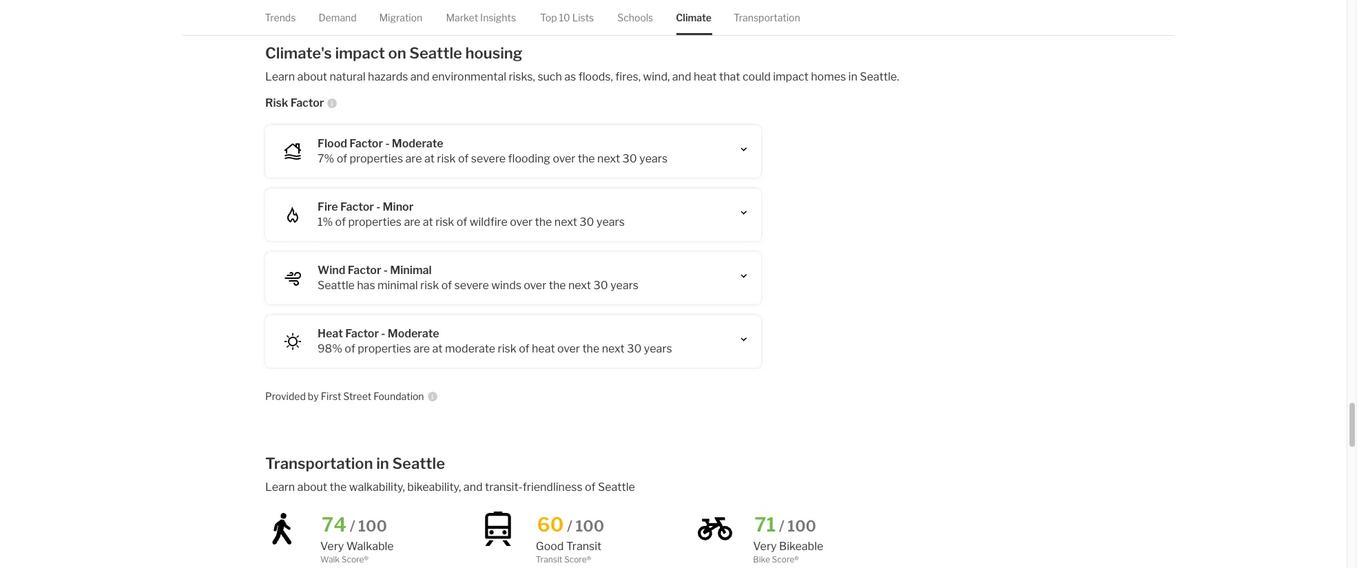 Task type: locate. For each thing, give the bounding box(es) containing it.
1 horizontal spatial transit
[[566, 540, 602, 553]]

2 very from the left
[[753, 540, 777, 553]]

very bikeable bike score ®
[[753, 540, 824, 565]]

7%
[[318, 152, 334, 165]]

severe left winds
[[454, 279, 489, 292]]

of right 'minimal'
[[441, 279, 452, 292]]

98%
[[318, 342, 342, 355]]

0 horizontal spatial score
[[342, 555, 364, 565]]

moderate down 'minimal'
[[388, 327, 439, 340]]

risk right moderate at the left
[[498, 342, 517, 355]]

30
[[623, 152, 637, 165], [580, 215, 594, 229], [594, 279, 608, 292], [627, 342, 642, 355]]

transit
[[566, 540, 602, 553], [536, 555, 563, 565]]

- inside wind factor - minimal seattle has minimal risk of severe winds over the next 30 years
[[384, 264, 388, 277]]

1 horizontal spatial /
[[567, 517, 573, 535]]

1 vertical spatial impact
[[773, 70, 809, 83]]

of right moderate at the left
[[519, 342, 530, 355]]

®
[[364, 555, 369, 565], [587, 555, 591, 565], [795, 555, 799, 565]]

heat
[[694, 70, 717, 83], [532, 342, 555, 355]]

1 horizontal spatial very
[[753, 540, 777, 553]]

0 vertical spatial transportation
[[734, 12, 801, 23]]

climate's impact on seattle housing
[[265, 44, 523, 62]]

100 up walkable
[[358, 517, 387, 535]]

71 / 100
[[755, 513, 817, 537]]

0 vertical spatial in
[[849, 70, 858, 83]]

2 / from the left
[[567, 517, 573, 535]]

1 ® from the left
[[364, 555, 369, 565]]

score inside good transit transit score ®
[[564, 555, 587, 565]]

3 / from the left
[[779, 517, 785, 535]]

years inside heat factor - moderate 98% of properties are at moderate        risk of heat over the next 30 years
[[644, 342, 672, 355]]

100 inside 74 / 100
[[358, 517, 387, 535]]

100 for 60
[[576, 517, 604, 535]]

2 vertical spatial properties
[[358, 342, 411, 355]]

very inside very walkable walk score ®
[[320, 540, 344, 553]]

homes
[[811, 70, 846, 83]]

risk inside heat factor - moderate 98% of properties are at moderate        risk of heat over the next 30 years
[[498, 342, 517, 355]]

years inside wind factor - minimal seattle has minimal risk of severe winds over the next 30 years
[[611, 279, 639, 292]]

1%
[[318, 215, 333, 229]]

learn for learn about natural hazards and environmental risks, such as floods, fires, wind, and heat that      could impact homes in seattle.
[[265, 70, 295, 83]]

next inside heat factor - moderate 98% of properties are at moderate        risk of heat over the next 30 years
[[602, 342, 625, 355]]

2 horizontal spatial and
[[672, 70, 691, 83]]

are left moderate at the left
[[414, 342, 430, 355]]

- inside heat factor - moderate 98% of properties are at moderate        risk of heat over the next 30 years
[[381, 327, 385, 340]]

2 score from the left
[[564, 555, 587, 565]]

factor right risk
[[291, 96, 324, 109]]

1 vertical spatial learn
[[265, 481, 295, 494]]

friendliness
[[523, 481, 583, 494]]

/ for 74
[[350, 517, 355, 535]]

0 vertical spatial transit
[[566, 540, 602, 553]]

transportation
[[734, 12, 801, 23], [265, 455, 373, 473]]

/ right 74
[[350, 517, 355, 535]]

and left transit-
[[464, 481, 483, 494]]

score for 71
[[772, 555, 795, 565]]

1 vertical spatial properties
[[348, 215, 402, 229]]

0 horizontal spatial in
[[376, 455, 389, 473]]

-
[[385, 137, 390, 150], [376, 200, 381, 213], [384, 264, 388, 277], [381, 327, 385, 340]]

seattle
[[410, 44, 462, 62], [318, 279, 355, 292], [392, 455, 445, 473], [598, 481, 635, 494]]

minor
[[383, 200, 414, 213]]

bikeability,
[[407, 481, 461, 494]]

- up 'minimal'
[[384, 264, 388, 277]]

3 ® from the left
[[795, 555, 799, 565]]

at inside flood factor - moderate 7% of properties are at risk of severe flooding over the next 30 years
[[424, 152, 435, 165]]

severe left flooding
[[471, 152, 506, 165]]

years inside flood factor - moderate 7% of properties are at risk of severe flooding over the next 30 years
[[640, 152, 668, 165]]

1 horizontal spatial and
[[464, 481, 483, 494]]

score for 60
[[564, 555, 587, 565]]

properties right 7%
[[350, 152, 403, 165]]

properties inside flood factor - moderate 7% of properties are at risk of severe flooding over the next 30 years
[[350, 152, 403, 165]]

are inside fire factor - minor 1% of properties are at risk of wildfire over the next 30 years
[[404, 215, 421, 229]]

® for 74
[[364, 555, 369, 565]]

trends link
[[265, 0, 296, 35]]

0 horizontal spatial and
[[411, 70, 430, 83]]

at for of
[[432, 342, 443, 355]]

factor inside fire factor - minor 1% of properties are at risk of wildfire over the next 30 years
[[340, 200, 374, 213]]

risk inside flood factor - moderate 7% of properties are at risk of severe flooding over the next 30 years
[[437, 152, 456, 165]]

and
[[411, 70, 430, 83], [672, 70, 691, 83], [464, 481, 483, 494]]

impact right could
[[773, 70, 809, 83]]

heat
[[318, 327, 343, 340]]

in
[[849, 70, 858, 83], [376, 455, 389, 473]]

0 horizontal spatial /
[[350, 517, 355, 535]]

1 vertical spatial transportation
[[265, 455, 373, 473]]

/ right the 60
[[567, 517, 573, 535]]

- inside fire factor - minor 1% of properties are at risk of wildfire over the next 30 years
[[376, 200, 381, 213]]

factor right fire
[[340, 200, 374, 213]]

the inside fire factor - minor 1% of properties are at risk of wildfire over the next 30 years
[[535, 215, 552, 229]]

1 horizontal spatial score
[[564, 555, 587, 565]]

factor inside heat factor - moderate 98% of properties are at moderate        risk of heat over the next 30 years
[[345, 327, 379, 340]]

at
[[424, 152, 435, 165], [423, 215, 433, 229], [432, 342, 443, 355]]

® inside very walkable walk score ®
[[364, 555, 369, 565]]

learn for learn about the walkability, bikeability, and transit-friendliness of seattle
[[265, 481, 295, 494]]

moderate for risk
[[392, 137, 443, 150]]

2 learn from the top
[[265, 481, 295, 494]]

risk down minimal
[[420, 279, 439, 292]]

1 100 from the left
[[358, 517, 387, 535]]

trends
[[265, 12, 296, 23]]

0 vertical spatial moderate
[[392, 137, 443, 150]]

seattle down wind at top
[[318, 279, 355, 292]]

1 vertical spatial heat
[[532, 342, 555, 355]]

are inside heat factor - moderate 98% of properties are at moderate        risk of heat over the next 30 years
[[414, 342, 430, 355]]

properties
[[350, 152, 403, 165], [348, 215, 402, 229], [358, 342, 411, 355]]

of up fire factor - minor 1% of properties are at risk of wildfire over the next 30 years
[[458, 152, 469, 165]]

1 horizontal spatial ®
[[587, 555, 591, 565]]

score
[[342, 555, 364, 565], [564, 555, 587, 565], [772, 555, 795, 565]]

1 score from the left
[[342, 555, 364, 565]]

flood
[[318, 137, 347, 150]]

impact
[[335, 44, 385, 62], [773, 70, 809, 83]]

next inside flood factor - moderate 7% of properties are at risk of severe flooding over the next 30 years
[[597, 152, 620, 165]]

1 very from the left
[[320, 540, 344, 553]]

- left minor
[[376, 200, 381, 213]]

- inside flood factor - moderate 7% of properties are at risk of severe flooding over the next 30 years
[[385, 137, 390, 150]]

100 inside 71 / 100
[[788, 517, 817, 535]]

climate's
[[265, 44, 332, 62]]

seattle up bikeability, on the left bottom
[[392, 455, 445, 473]]

0 horizontal spatial heat
[[532, 342, 555, 355]]

about up 74
[[297, 481, 327, 494]]

over inside fire factor - minor 1% of properties are at risk of wildfire over the next 30 years
[[510, 215, 533, 229]]

100 up the bikeable
[[788, 517, 817, 535]]

severe inside wind factor - minimal seattle has minimal risk of severe winds over the next 30 years
[[454, 279, 489, 292]]

factor inside flood factor - moderate 7% of properties are at risk of severe flooding over the next 30 years
[[350, 137, 383, 150]]

2 ® from the left
[[587, 555, 591, 565]]

factor inside wind factor - minimal seattle has minimal risk of severe winds over the next 30 years
[[348, 264, 381, 277]]

2 vertical spatial are
[[414, 342, 430, 355]]

properties inside fire factor - minor 1% of properties are at risk of wildfire over the next 30 years
[[348, 215, 402, 229]]

learn about the walkability, bikeability, and transit-friendliness of seattle
[[265, 481, 635, 494]]

1 vertical spatial in
[[376, 455, 389, 473]]

and right wind,
[[672, 70, 691, 83]]

0 vertical spatial about
[[297, 70, 327, 83]]

at inside fire factor - minor 1% of properties are at risk of wildfire over the next 30 years
[[423, 215, 433, 229]]

moderate inside flood factor - moderate 7% of properties are at risk of severe flooding over the next 30 years
[[392, 137, 443, 150]]

risk up fire factor - minor 1% of properties are at risk of wildfire over the next 30 years
[[437, 152, 456, 165]]

years
[[640, 152, 668, 165], [597, 215, 625, 229], [611, 279, 639, 292], [644, 342, 672, 355]]

years inside fire factor - minor 1% of properties are at risk of wildfire over the next 30 years
[[597, 215, 625, 229]]

30 inside fire factor - minor 1% of properties are at risk of wildfire over the next 30 years
[[580, 215, 594, 229]]

on
[[388, 44, 406, 62]]

score inside very bikeable bike score ®
[[772, 555, 795, 565]]

climate
[[676, 12, 712, 23]]

100
[[358, 517, 387, 535], [576, 517, 604, 535], [788, 517, 817, 535]]

/ right 71
[[779, 517, 785, 535]]

0 horizontal spatial impact
[[335, 44, 385, 62]]

risk
[[437, 152, 456, 165], [436, 215, 454, 229], [420, 279, 439, 292], [498, 342, 517, 355]]

2 horizontal spatial score
[[772, 555, 795, 565]]

at for wildfire
[[423, 215, 433, 229]]

3 score from the left
[[772, 555, 795, 565]]

very up walk
[[320, 540, 344, 553]]

0 vertical spatial at
[[424, 152, 435, 165]]

about for the
[[297, 481, 327, 494]]

top 10 lists
[[541, 12, 594, 23]]

moderate up minor
[[392, 137, 443, 150]]

2 horizontal spatial ®
[[795, 555, 799, 565]]

score down walkable
[[342, 555, 364, 565]]

provided by first street foundation
[[265, 391, 424, 402]]

are inside flood factor - moderate 7% of properties are at risk of severe flooding over the next 30 years
[[406, 152, 422, 165]]

100 for 74
[[358, 517, 387, 535]]

® down walkable
[[364, 555, 369, 565]]

learn
[[265, 70, 295, 83], [265, 481, 295, 494]]

transportation link
[[734, 0, 801, 35]]

0 vertical spatial properties
[[350, 152, 403, 165]]

0 horizontal spatial very
[[320, 540, 344, 553]]

moderate inside heat factor - moderate 98% of properties are at moderate        risk of heat over the next 30 years
[[388, 327, 439, 340]]

over
[[553, 152, 576, 165], [510, 215, 533, 229], [524, 279, 547, 292], [557, 342, 580, 355]]

of
[[337, 152, 347, 165], [458, 152, 469, 165], [335, 215, 346, 229], [457, 215, 467, 229], [441, 279, 452, 292], [345, 342, 355, 355], [519, 342, 530, 355], [585, 481, 596, 494]]

- for heat
[[381, 327, 385, 340]]

in up walkability,
[[376, 455, 389, 473]]

walkability,
[[349, 481, 405, 494]]

® down the bikeable
[[795, 555, 799, 565]]

very up the bike at bottom
[[753, 540, 777, 553]]

1 learn from the top
[[265, 70, 295, 83]]

at inside heat factor - moderate 98% of properties are at moderate        risk of heat over the next 30 years
[[432, 342, 443, 355]]

impact up natural
[[335, 44, 385, 62]]

/
[[350, 517, 355, 535], [567, 517, 573, 535], [779, 517, 785, 535]]

2 100 from the left
[[576, 517, 604, 535]]

® for 60
[[587, 555, 591, 565]]

fire factor - minor 1% of properties are at risk of wildfire over the next 30 years
[[318, 200, 625, 229]]

60
[[537, 513, 564, 537]]

properties down minor
[[348, 215, 402, 229]]

at for severe
[[424, 152, 435, 165]]

properties for heat
[[358, 342, 411, 355]]

first
[[321, 391, 341, 402]]

wind,
[[643, 70, 670, 83]]

transit down 60 / 100
[[566, 540, 602, 553]]

properties for flood
[[350, 152, 403, 165]]

transportation up could
[[734, 12, 801, 23]]

transportation up walkability,
[[265, 455, 373, 473]]

properties inside heat factor - moderate 98% of properties are at moderate        risk of heat over the next 30 years
[[358, 342, 411, 355]]

1 vertical spatial are
[[404, 215, 421, 229]]

score right the bike at bottom
[[772, 555, 795, 565]]

are
[[406, 152, 422, 165], [404, 215, 421, 229], [414, 342, 430, 355]]

74
[[322, 513, 347, 537]]

score inside very walkable walk score ®
[[342, 555, 364, 565]]

- down 'minimal'
[[381, 327, 385, 340]]

100 up good transit transit score ®
[[576, 517, 604, 535]]

transportation for transportation in seattle
[[265, 455, 373, 473]]

0 vertical spatial learn
[[265, 70, 295, 83]]

100 inside 60 / 100
[[576, 517, 604, 535]]

60 / 100
[[537, 513, 604, 537]]

the
[[578, 152, 595, 165], [535, 215, 552, 229], [549, 279, 566, 292], [583, 342, 600, 355], [330, 481, 347, 494]]

properties for fire
[[348, 215, 402, 229]]

0 horizontal spatial ®
[[364, 555, 369, 565]]

1 vertical spatial moderate
[[388, 327, 439, 340]]

transit down good
[[536, 555, 563, 565]]

3 100 from the left
[[788, 517, 817, 535]]

factor right heat
[[345, 327, 379, 340]]

score down 60 / 100
[[564, 555, 587, 565]]

/ inside 60 / 100
[[567, 517, 573, 535]]

1 horizontal spatial transportation
[[734, 12, 801, 23]]

0 horizontal spatial 100
[[358, 517, 387, 535]]

factor right flood
[[350, 137, 383, 150]]

demand
[[319, 12, 357, 23]]

are down minor
[[404, 215, 421, 229]]

- for flood
[[385, 137, 390, 150]]

2 horizontal spatial /
[[779, 517, 785, 535]]

severe
[[471, 152, 506, 165], [454, 279, 489, 292]]

next
[[597, 152, 620, 165], [555, 215, 577, 229], [568, 279, 591, 292], [602, 342, 625, 355]]

top 10 lists link
[[541, 0, 594, 35]]

in right homes
[[849, 70, 858, 83]]

and right hazards
[[411, 70, 430, 83]]

migration
[[380, 12, 423, 23]]

0 vertical spatial are
[[406, 152, 422, 165]]

/ inside 74 / 100
[[350, 517, 355, 535]]

0 horizontal spatial transit
[[536, 555, 563, 565]]

foundation
[[374, 391, 424, 402]]

factor for flood
[[350, 137, 383, 150]]

30 inside flood factor - moderate 7% of properties are at risk of severe flooding over the next 30 years
[[623, 152, 637, 165]]

about
[[297, 70, 327, 83], [297, 481, 327, 494]]

2 about from the top
[[297, 481, 327, 494]]

hazards
[[368, 70, 408, 83]]

1 horizontal spatial 100
[[576, 517, 604, 535]]

of right 7%
[[337, 152, 347, 165]]

- right flood
[[385, 137, 390, 150]]

2 horizontal spatial 100
[[788, 517, 817, 535]]

about down climate's
[[297, 70, 327, 83]]

demand link
[[319, 0, 357, 35]]

2 vertical spatial at
[[432, 342, 443, 355]]

1 about from the top
[[297, 70, 327, 83]]

could
[[743, 70, 771, 83]]

71
[[755, 513, 776, 537]]

0 horizontal spatial transportation
[[265, 455, 373, 473]]

very inside very bikeable bike score ®
[[753, 540, 777, 553]]

the inside wind factor - minimal seattle has minimal risk of severe winds over the next 30 years
[[549, 279, 566, 292]]

1 vertical spatial at
[[423, 215, 433, 229]]

® down 60 / 100
[[587, 555, 591, 565]]

factor up has
[[348, 264, 381, 277]]

1 vertical spatial severe
[[454, 279, 489, 292]]

fire
[[318, 200, 338, 213]]

migration link
[[380, 0, 423, 35]]

1 / from the left
[[350, 517, 355, 535]]

0 vertical spatial severe
[[471, 152, 506, 165]]

of left wildfire
[[457, 215, 467, 229]]

risk left wildfire
[[436, 215, 454, 229]]

bike
[[753, 555, 770, 565]]

/ inside 71 / 100
[[779, 517, 785, 535]]

1 vertical spatial about
[[297, 481, 327, 494]]

1 horizontal spatial impact
[[773, 70, 809, 83]]

® for 71
[[795, 555, 799, 565]]

are up minor
[[406, 152, 422, 165]]

0 vertical spatial heat
[[694, 70, 717, 83]]

® inside good transit transit score ®
[[587, 555, 591, 565]]

minimal
[[390, 264, 432, 277]]

properties up foundation
[[358, 342, 411, 355]]

1 horizontal spatial in
[[849, 70, 858, 83]]

very
[[320, 540, 344, 553], [753, 540, 777, 553]]

100 for 71
[[788, 517, 817, 535]]

® inside very bikeable bike score ®
[[795, 555, 799, 565]]



Task type: describe. For each thing, give the bounding box(es) containing it.
that
[[719, 70, 740, 83]]

are for wildfire
[[404, 215, 421, 229]]

of right friendliness
[[585, 481, 596, 494]]

1 vertical spatial transit
[[536, 555, 563, 565]]

walk
[[320, 555, 340, 565]]

the inside flood factor - moderate 7% of properties are at risk of severe flooding over the next 30 years
[[578, 152, 595, 165]]

transit-
[[485, 481, 523, 494]]

74 / 100
[[322, 513, 387, 537]]

transportation for transportation
[[734, 12, 801, 23]]

next inside wind factor - minimal seattle has minimal risk of severe winds over the next 30 years
[[568, 279, 591, 292]]

10
[[560, 12, 571, 23]]

floods,
[[579, 70, 613, 83]]

transportation in seattle
[[265, 455, 445, 473]]

market
[[446, 12, 479, 23]]

factor for wind
[[348, 264, 381, 277]]

30 inside wind factor - minimal seattle has minimal risk of severe winds over the next 30 years
[[594, 279, 608, 292]]

flooding
[[508, 152, 551, 165]]

very for 74
[[320, 540, 344, 553]]

top
[[541, 12, 557, 23]]

heat inside heat factor - moderate 98% of properties are at moderate        risk of heat over the next 30 years
[[532, 342, 555, 355]]

risk
[[265, 96, 288, 109]]

risks,
[[509, 70, 535, 83]]

over inside wind factor - minimal seattle has minimal risk of severe winds over the next 30 years
[[524, 279, 547, 292]]

schools
[[618, 12, 654, 23]]

walkable
[[346, 540, 394, 553]]

risk inside fire factor - minor 1% of properties are at risk of wildfire over the next 30 years
[[436, 215, 454, 229]]

lists
[[573, 12, 594, 23]]

very walkable walk score ®
[[320, 540, 394, 565]]

bikeable
[[779, 540, 824, 553]]

of inside wind factor - minimal seattle has minimal risk of severe winds over the next 30 years
[[441, 279, 452, 292]]

factor for heat
[[345, 327, 379, 340]]

climate link
[[676, 0, 712, 35]]

heat factor - moderate 98% of properties are at moderate        risk of heat over the next 30 years
[[318, 327, 672, 355]]

market insights
[[446, 12, 516, 23]]

as
[[565, 70, 576, 83]]

housing
[[465, 44, 523, 62]]

over inside heat factor - moderate 98% of properties are at moderate        risk of heat over the next 30 years
[[557, 342, 580, 355]]

market insights link
[[446, 0, 516, 35]]

are for severe
[[406, 152, 422, 165]]

wind
[[318, 264, 345, 277]]

seattle inside wind factor - minimal seattle has minimal risk of severe winds over the next 30 years
[[318, 279, 355, 292]]

of right 98%
[[345, 342, 355, 355]]

- for wind
[[384, 264, 388, 277]]

very for 71
[[753, 540, 777, 553]]

seattle.
[[860, 70, 899, 83]]

wind factor - minimal seattle has minimal risk of severe winds over the next 30 years
[[318, 264, 639, 292]]

/ for 71
[[779, 517, 785, 535]]

are for of
[[414, 342, 430, 355]]

flood factor - moderate 7% of properties are at risk of severe flooding over the next 30 years
[[318, 137, 668, 165]]

has
[[357, 279, 375, 292]]

factor for risk
[[291, 96, 324, 109]]

learn about natural hazards and environmental risks, such as floods, fires, wind, and heat that      could impact homes in seattle.
[[265, 70, 899, 83]]

schools link
[[618, 0, 654, 35]]

1 horizontal spatial heat
[[694, 70, 717, 83]]

provided
[[265, 391, 306, 402]]

natural
[[330, 70, 366, 83]]

minimal
[[378, 279, 418, 292]]

risk inside wind factor - minimal seattle has minimal risk of severe winds over the next 30 years
[[420, 279, 439, 292]]

good
[[536, 540, 564, 553]]

seattle right on
[[410, 44, 462, 62]]

0 vertical spatial impact
[[335, 44, 385, 62]]

such
[[538, 70, 562, 83]]

environmental
[[432, 70, 506, 83]]

risk factor
[[265, 96, 324, 109]]

score for 74
[[342, 555, 364, 565]]

seattle up 60 / 100
[[598, 481, 635, 494]]

over inside flood factor - moderate 7% of properties are at risk of severe flooding over the next 30 years
[[553, 152, 576, 165]]

street
[[343, 391, 372, 402]]

factor for fire
[[340, 200, 374, 213]]

moderate for moderate
[[388, 327, 439, 340]]

- for fire
[[376, 200, 381, 213]]

by
[[308, 391, 319, 402]]

winds
[[491, 279, 522, 292]]

wildfire
[[470, 215, 508, 229]]

the inside heat factor - moderate 98% of properties are at moderate        risk of heat over the next 30 years
[[583, 342, 600, 355]]

insights
[[481, 12, 516, 23]]

/ for 60
[[567, 517, 573, 535]]

good transit transit score ®
[[536, 540, 602, 565]]

of right the 1% at the top of page
[[335, 215, 346, 229]]

about for natural
[[297, 70, 327, 83]]

fires,
[[616, 70, 641, 83]]

severe inside flood factor - moderate 7% of properties are at risk of severe flooding over the next 30 years
[[471, 152, 506, 165]]

moderate
[[445, 342, 495, 355]]

next inside fire factor - minor 1% of properties are at risk of wildfire over the next 30 years
[[555, 215, 577, 229]]

30 inside heat factor - moderate 98% of properties are at moderate        risk of heat over the next 30 years
[[627, 342, 642, 355]]



Task type: vqa. For each thing, say whether or not it's contained in the screenshot.
the 'severe' in the FLOOD FACTOR - MODERATE 7% OF PROPERTIES ARE AT RISK OF SEVERE FLOODING OVER THE NEXT 30 YEARS
yes



